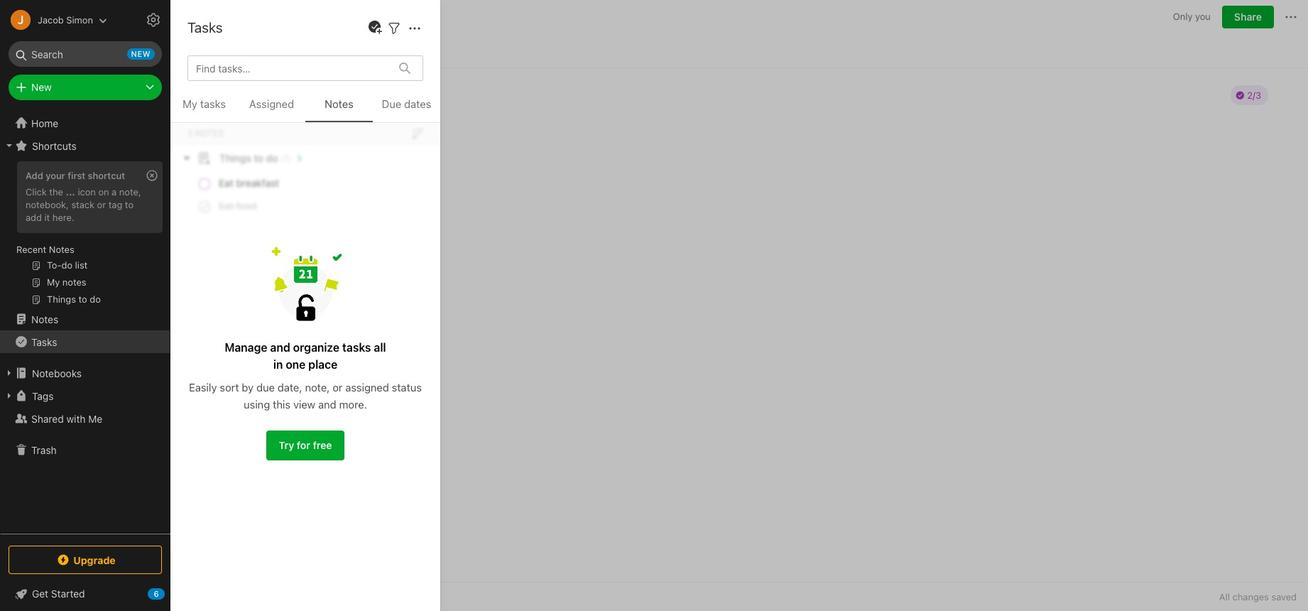 Task type: describe. For each thing, give the bounding box(es) containing it.
manage and organize tasks all in one place
[[225, 341, 386, 371]]

stack
[[71, 199, 95, 210]]

or for assigned
[[333, 381, 343, 394]]

this
[[273, 398, 291, 411]]

due dates
[[382, 97, 431, 110]]

Filter tasks field
[[386, 19, 403, 37]]

tasks inside button
[[31, 336, 57, 348]]

dec
[[250, 44, 268, 56]]

settings image
[[145, 11, 162, 28]]

shortcuts
[[32, 140, 77, 152]]

on inside the icon on a note, notebook, stack or tag to add it here.
[[98, 186, 109, 197]]

my
[[183, 97, 197, 110]]

on inside note window element
[[236, 44, 247, 56]]

and inside manage and organize tasks all in one place
[[270, 341, 290, 354]]

trash
[[31, 444, 57, 456]]

new button
[[9, 75, 162, 100]]

notes button
[[306, 95, 373, 122]]

expand tags image
[[4, 390, 15, 401]]

Account field
[[0, 6, 107, 34]]

using
[[244, 398, 270, 411]]

dates
[[404, 97, 431, 110]]

try for free button
[[267, 431, 344, 460]]

icon
[[78, 186, 96, 197]]

jacob simon
[[38, 14, 93, 25]]

note, inside the icon on a note, notebook, stack or tag to add it here.
[[119, 186, 141, 197]]

to
[[125, 199, 134, 210]]

tree containing home
[[0, 112, 171, 533]]

add
[[26, 212, 42, 223]]

click the ...
[[26, 186, 75, 197]]

recent
[[16, 244, 46, 255]]

your
[[46, 170, 65, 181]]

home
[[31, 117, 58, 129]]

it
[[44, 212, 50, 223]]

6
[[154, 589, 159, 598]]

home link
[[0, 112, 171, 134]]

notes inside button
[[325, 97, 354, 110]]

Help and Learning task checklist field
[[0, 583, 171, 605]]

note, inside the easily sort by due date, note, or assigned status using this view and more.
[[305, 381, 330, 394]]

note window element
[[171, 0, 1309, 611]]

get
[[32, 588, 48, 600]]

assigned button
[[238, 95, 306, 122]]

you
[[1196, 11, 1211, 22]]

for
[[297, 439, 310, 451]]

shared
[[31, 412, 64, 425]]

tags button
[[0, 384, 170, 407]]

assigned
[[249, 97, 294, 110]]

saved
[[1272, 591, 1297, 602]]

edited
[[204, 44, 233, 56]]

or for tag
[[97, 199, 106, 210]]

free
[[313, 439, 332, 451]]

new search field
[[18, 41, 155, 67]]

recent notes
[[16, 244, 74, 255]]

in
[[273, 358, 283, 371]]

first
[[68, 170, 85, 181]]

group containing add your first shortcut
[[0, 157, 170, 313]]

get started
[[32, 588, 85, 600]]

0 vertical spatial tasks
[[188, 19, 223, 36]]

shared with me
[[31, 412, 102, 425]]

simon
[[66, 14, 93, 25]]

tags
[[32, 390, 54, 402]]

last
[[182, 44, 201, 56]]

all changes saved
[[1220, 591, 1297, 602]]

more.
[[339, 398, 367, 411]]

Note Editor text field
[[171, 68, 1309, 582]]

new
[[131, 49, 151, 58]]



Task type: locate. For each thing, give the bounding box(es) containing it.
only
[[1174, 11, 1193, 22]]

or left tag
[[97, 199, 106, 210]]

or inside the easily sort by due date, note, or assigned status using this view and more.
[[333, 381, 343, 394]]

place
[[309, 358, 338, 371]]

1 horizontal spatial note,
[[305, 381, 330, 394]]

notes left due
[[325, 97, 354, 110]]

started
[[51, 588, 85, 600]]

icon on a note, notebook, stack or tag to add it here.
[[26, 186, 141, 223]]

add your first shortcut
[[26, 170, 125, 181]]

date,
[[278, 381, 302, 394]]

only you
[[1174, 11, 1211, 22]]

upgrade button
[[9, 546, 162, 574]]

note,
[[119, 186, 141, 197], [305, 381, 330, 394]]

new task image
[[367, 19, 384, 36]]

shortcut
[[88, 170, 125, 181]]

sort
[[220, 381, 239, 394]]

expand note image
[[180, 9, 198, 26]]

assigned
[[346, 381, 389, 394]]

note, up view
[[305, 381, 330, 394]]

easily sort by due date, note, or assigned status using this view and more.
[[189, 381, 422, 411]]

filter tasks image
[[386, 20, 403, 37]]

1 horizontal spatial and
[[318, 398, 337, 411]]

tasks button
[[0, 330, 170, 353]]

due dates button
[[373, 95, 441, 122]]

tag
[[108, 199, 122, 210]]

13,
[[271, 44, 284, 56]]

due
[[257, 381, 275, 394]]

notebooks link
[[0, 362, 170, 384]]

try
[[279, 439, 294, 451]]

one
[[286, 358, 306, 371]]

Search text field
[[18, 41, 152, 67]]

or inside the icon on a note, notebook, stack or tag to add it here.
[[97, 199, 106, 210]]

tree
[[0, 112, 171, 533]]

group
[[0, 157, 170, 313]]

or
[[97, 199, 106, 210], [333, 381, 343, 394]]

1 vertical spatial note,
[[305, 381, 330, 394]]

due
[[382, 97, 402, 110]]

share
[[1235, 11, 1263, 23]]

1 vertical spatial and
[[318, 398, 337, 411]]

notebooks
[[32, 367, 82, 379]]

expand notebooks image
[[4, 367, 15, 379]]

here.
[[52, 212, 74, 223]]

tasks
[[200, 97, 226, 110], [342, 341, 371, 354]]

1 vertical spatial or
[[333, 381, 343, 394]]

easily
[[189, 381, 217, 394]]

upgrade
[[73, 554, 116, 566]]

0 horizontal spatial note,
[[119, 186, 141, 197]]

tasks up edited
[[188, 19, 223, 36]]

1 horizontal spatial tasks
[[342, 341, 371, 354]]

changes
[[1233, 591, 1270, 602]]

1 vertical spatial on
[[98, 186, 109, 197]]

Find tasks… text field
[[190, 56, 391, 80]]

more actions and view options image
[[406, 20, 423, 37]]

last edited on dec 13, 2023
[[182, 44, 311, 56]]

click
[[26, 186, 47, 197]]

with
[[66, 412, 86, 425]]

new
[[31, 81, 52, 93]]

add
[[26, 170, 43, 181]]

share button
[[1223, 6, 1275, 28]]

0 vertical spatial and
[[270, 341, 290, 354]]

all
[[374, 341, 386, 354]]

by
[[242, 381, 254, 394]]

notes right recent
[[49, 244, 74, 255]]

jacob
[[38, 14, 64, 25]]

1 horizontal spatial or
[[333, 381, 343, 394]]

0 vertical spatial notes
[[325, 97, 354, 110]]

0 horizontal spatial and
[[270, 341, 290, 354]]

shortcuts button
[[0, 134, 170, 157]]

0 vertical spatial tasks
[[200, 97, 226, 110]]

click to collapse image
[[165, 585, 176, 602]]

on left a
[[98, 186, 109, 197]]

tasks up notebooks
[[31, 336, 57, 348]]

2 vertical spatial notes
[[31, 313, 58, 325]]

note, up to
[[119, 186, 141, 197]]

tasks left all
[[342, 341, 371, 354]]

the
[[49, 186, 63, 197]]

my tasks button
[[171, 95, 238, 122]]

tasks inside manage and organize tasks all in one place
[[342, 341, 371, 354]]

and up in
[[270, 341, 290, 354]]

status
[[392, 381, 422, 394]]

0 vertical spatial note,
[[119, 186, 141, 197]]

and right view
[[318, 398, 337, 411]]

notes
[[325, 97, 354, 110], [49, 244, 74, 255], [31, 313, 58, 325]]

0 vertical spatial on
[[236, 44, 247, 56]]

0 horizontal spatial or
[[97, 199, 106, 210]]

0 horizontal spatial tasks
[[31, 336, 57, 348]]

my tasks
[[183, 97, 226, 110]]

1 horizontal spatial tasks
[[188, 19, 223, 36]]

trash link
[[0, 438, 170, 461]]

or up more.
[[333, 381, 343, 394]]

...
[[66, 186, 75, 197]]

all
[[1220, 591, 1231, 602]]

2023
[[287, 44, 311, 56]]

me
[[88, 412, 102, 425]]

on left dec
[[236, 44, 247, 56]]

tasks inside the my tasks button
[[200, 97, 226, 110]]

0 vertical spatial or
[[97, 199, 106, 210]]

notebook,
[[26, 199, 69, 210]]

organize
[[293, 341, 340, 354]]

1 vertical spatial tasks
[[31, 336, 57, 348]]

0 horizontal spatial on
[[98, 186, 109, 197]]

try for free
[[279, 439, 332, 451]]

0 horizontal spatial tasks
[[200, 97, 226, 110]]

notes up tasks button
[[31, 313, 58, 325]]

a
[[112, 186, 117, 197]]

1 vertical spatial tasks
[[342, 341, 371, 354]]

view
[[293, 398, 316, 411]]

1 horizontal spatial on
[[236, 44, 247, 56]]

tasks right my
[[200, 97, 226, 110]]

and
[[270, 341, 290, 354], [318, 398, 337, 411]]

1 vertical spatial notes
[[49, 244, 74, 255]]

and inside the easily sort by due date, note, or assigned status using this view and more.
[[318, 398, 337, 411]]

shared with me link
[[0, 407, 170, 430]]

manage
[[225, 341, 268, 354]]

tasks
[[188, 19, 223, 36], [31, 336, 57, 348]]

More actions and view options field
[[403, 19, 423, 37]]

notes inside 'group'
[[49, 244, 74, 255]]

notes link
[[0, 308, 170, 330]]



Task type: vqa. For each thing, say whether or not it's contained in the screenshot.
'a' to the bottom
no



